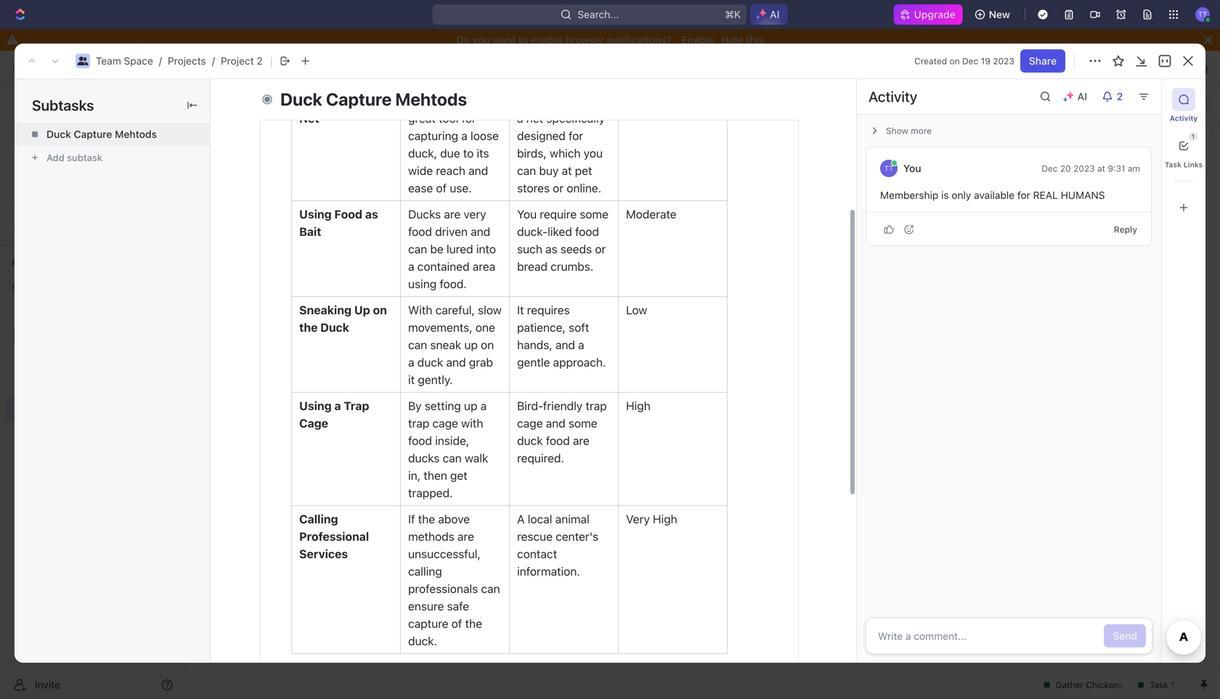 Task type: describe. For each thing, give the bounding box(es) containing it.
net inside the you need to have a net specifically designed for birds, which you can buy at pet stores or online.
[[526, 112, 543, 125]]

to inside a duck net is a great tool for capturing a loose duck, due to its wide reach and ease of use.
[[463, 146, 474, 160]]

some inside you require some duck-liked food such as seeds or bread crumbs.
[[580, 207, 609, 221]]

space for team space
[[240, 62, 269, 74]]

0 vertical spatial add task button
[[1120, 95, 1170, 112]]

add down grant
[[261, 355, 280, 367]]

as inside you require some duck-liked food such as seeds or bread crumbs.
[[546, 242, 558, 256]]

for inside a duck net is a great tool for capturing a loose duck, due to its wide reach and ease of use.
[[462, 112, 476, 125]]

team for team space
[[212, 62, 237, 74]]

0 horizontal spatial projects link
[[168, 55, 206, 67]]

humans
[[1061, 189, 1105, 201]]

for inside the you need to have a net specifically designed for birds, which you can buy at pet stores or online.
[[569, 129, 583, 143]]

tree inside "sidebar" navigation
[[6, 299, 179, 495]]

in
[[239, 282, 248, 292]]

and inside with careful, slow movements, one can sneak up on a duck and grab it gently.
[[446, 356, 466, 369]]

you for you need to have a net specifically designed for birds, which you can buy at pet stores or online.
[[517, 94, 537, 108]]

table link
[[436, 93, 465, 114]]

to left 'do'
[[239, 395, 251, 405]]

9:31
[[1108, 163, 1126, 174]]

a inside by setting up a trap cage with food inside, ducks can walk in, then get trapped.
[[481, 399, 487, 413]]

browser
[[566, 34, 604, 46]]

you for you require some duck-liked food such as seeds or bread crumbs.
[[517, 207, 537, 221]]

duck inside 'sneaking up on the duck'
[[321, 321, 349, 335]]

new button
[[969, 3, 1019, 26]]

dec inside task sidebar content section
[[1042, 163, 1058, 174]]

contained
[[418, 260, 470, 274]]

are inside bird-friendly trap cage and some duck food are required.
[[573, 434, 590, 448]]

be
[[430, 242, 444, 256]]

using for cage
[[299, 399, 332, 413]]

do you want to enable browser notifications? enable hide this
[[457, 34, 764, 46]]

1 vertical spatial 1
[[285, 215, 290, 227]]

1 vertical spatial high
[[653, 513, 678, 526]]

add task button for in progress
[[254, 352, 310, 370]]

on inside with careful, slow movements, one can sneak up on a duck and grab it gently.
[[481, 338, 494, 352]]

designed
[[517, 129, 566, 143]]

links
[[1184, 161, 1203, 169]]

stores
[[517, 181, 550, 195]]

membership is only available for real humans
[[880, 189, 1108, 201]]

can inside with careful, slow movements, one can sneak up on a duck and grab it gently.
[[408, 338, 427, 352]]

careful,
[[436, 303, 475, 317]]

table
[[439, 97, 465, 109]]

professionals
[[408, 582, 478, 596]]

contact
[[517, 547, 557, 561]]

show
[[886, 126, 909, 136]]

a inside with careful, slow movements, one can sneak up on a duck and grab it gently.
[[408, 356, 414, 369]]

share up ai dropdown button on the right top of the page
[[1046, 62, 1073, 74]]

and inside ducks are very food driven and can be lured into a contained area using food.
[[471, 225, 491, 239]]

or inside you require some duck-liked food such as seeds or bread crumbs.
[[595, 242, 606, 256]]

0 horizontal spatial ai button
[[751, 4, 788, 25]]

search...
[[578, 8, 619, 20]]

favorites button
[[6, 254, 64, 272]]

birds,
[[517, 146, 547, 160]]

created
[[915, 56, 947, 66]]

task up 'search tasks...' text field
[[1145, 98, 1164, 109]]

trap inside by setting up a trap cage with food inside, ducks can walk in, then get trapped.
[[408, 417, 430, 430]]

assignees button
[[596, 130, 664, 147]]

created on dec 19 2023
[[915, 56, 1015, 66]]

add inside button
[[46, 152, 64, 163]]

duck inside using a duck net
[[344, 94, 373, 108]]

team space
[[212, 62, 269, 74]]

cage inside bird-friendly trap cage and some duck food are required.
[[517, 417, 543, 430]]

1 horizontal spatial mehtods
[[395, 89, 467, 109]]

duck inside bird-friendly trap cage and some duck food are required.
[[517, 434, 543, 448]]

add task for in progress
[[261, 355, 304, 367]]

are inside ducks are very food driven and can be lured into a contained area using food.
[[444, 207, 461, 221]]

using for net
[[299, 94, 332, 108]]

bird-
[[517, 399, 543, 413]]

gentle
[[517, 356, 550, 369]]

0 horizontal spatial ai
[[770, 8, 780, 20]]

task down bait
[[282, 242, 304, 254]]

it
[[408, 373, 415, 387]]

reach
[[436, 164, 466, 178]]

area
[[473, 260, 496, 274]]

capture inside duck capture mehtods link
[[74, 128, 112, 140]]

show more button
[[866, 121, 1152, 141]]

subtasks
[[32, 97, 94, 114]]

to right want
[[519, 34, 528, 46]]

Search tasks... text field
[[1066, 128, 1212, 150]]

approach.
[[553, 356, 606, 369]]

ducks
[[408, 451, 440, 465]]

sneaking
[[299, 303, 352, 317]]

in,
[[408, 469, 421, 483]]

calendar
[[315, 97, 358, 109]]

1 horizontal spatial user group image
[[199, 65, 208, 72]]

sidebar navigation
[[0, 51, 185, 700]]

upgrade
[[914, 8, 956, 20]]

center's
[[556, 530, 599, 544]]

2 horizontal spatial on
[[950, 56, 960, 66]]

projects inside the team space / projects / project 2 |
[[168, 55, 206, 67]]

pet
[[575, 164, 592, 178]]

bird-friendly trap cage and some duck food are required.
[[517, 399, 610, 465]]

‎task 1 link
[[257, 211, 471, 232]]

19
[[981, 56, 991, 66]]

and inside a duck net is a great tool for capturing a loose duck, due to its wide reach and ease of use.
[[469, 164, 488, 178]]

at inside the you need to have a net specifically designed for birds, which you can buy at pet stores or online.
[[562, 164, 572, 178]]

seeds
[[561, 242, 592, 256]]

tt inside task sidebar content section
[[885, 164, 894, 173]]

of inside a duck net is a great tool for capturing a loose duck, due to its wide reach and ease of use.
[[436, 181, 447, 195]]

‎task
[[261, 215, 283, 227]]

duck,
[[408, 146, 437, 160]]

2 inside the team space / projects / project 2 |
[[257, 55, 263, 67]]

a inside it requires patience, soft hands, and a gentle approach.
[[578, 338, 585, 352]]

0 horizontal spatial team space link
[[96, 55, 153, 67]]

setting
[[425, 399, 461, 413]]

available
[[974, 189, 1015, 201]]

add up 'search tasks...' text field
[[1125, 98, 1142, 109]]

1 inside button
[[1192, 133, 1195, 140]]

crumbs.
[[551, 260, 594, 274]]

duck.
[[408, 635, 437, 648]]

0 horizontal spatial 2023
[[993, 56, 1015, 66]]

1 vertical spatial ai button
[[1057, 85, 1096, 108]]

0 horizontal spatial you
[[473, 34, 490, 46]]

of inside if the above methods are unsuccessful, calling professionals can ensure safe capture of the duck.
[[452, 617, 462, 631]]

user group image
[[15, 331, 26, 340]]

up inside by setting up a trap cage with food inside, ducks can walk in, then get trapped.
[[464, 399, 478, 413]]

a inside the you need to have a net specifically designed for birds, which you can buy at pet stores or online.
[[517, 112, 523, 125]]

is inside task sidebar content section
[[942, 189, 949, 201]]

low
[[626, 303, 647, 317]]

docs
[[35, 147, 59, 159]]

a left loose
[[461, 129, 468, 143]]

you require some duck-liked food such as seeds or bread crumbs.
[[517, 207, 612, 274]]

project 2 link
[[221, 55, 263, 67]]

trap
[[344, 399, 369, 413]]

can inside by setting up a trap cage with food inside, ducks can walk in, then get trapped.
[[443, 451, 462, 465]]

1 horizontal spatial team space link
[[194, 60, 273, 77]]

do
[[254, 395, 267, 405]]

or inside the you need to have a net specifically designed for birds, which you can buy at pet stores or online.
[[553, 181, 564, 195]]

2 vertical spatial the
[[465, 617, 482, 631]]

duck up net
[[280, 89, 322, 109]]

inbox
[[35, 122, 60, 134]]

capture
[[408, 617, 449, 631]]

capturing
[[408, 129, 458, 143]]

for inside task sidebar content section
[[1018, 189, 1031, 201]]

1 horizontal spatial capture
[[326, 89, 392, 109]]

enable
[[531, 34, 563, 46]]

2023 inside task sidebar content section
[[1074, 163, 1095, 174]]

calendar link
[[312, 93, 358, 114]]

calling professional services
[[299, 513, 372, 561]]

which
[[550, 146, 581, 160]]

sneaking up on the duck
[[299, 303, 390, 335]]

favorites
[[12, 258, 50, 268]]

2 inside dropdown button
[[1117, 90, 1123, 102]]

1 vertical spatial duck capture mehtods
[[46, 128, 157, 140]]

share up customize button
[[1029, 55, 1057, 67]]

1 button
[[1173, 132, 1198, 158]]

duck up docs in the top left of the page
[[46, 128, 71, 140]]

progress
[[250, 282, 298, 292]]

trapped.
[[408, 486, 453, 500]]

as inside using food as bait
[[365, 207, 378, 221]]

in progress
[[239, 282, 298, 292]]

can inside if the above methods are unsuccessful, calling professionals can ensure safe capture of the duck.
[[481, 582, 500, 596]]

payment
[[290, 329, 332, 341]]

1 horizontal spatial projects
[[300, 62, 338, 74]]

food inside by setting up a trap cage with food inside, ducks can walk in, then get trapped.
[[408, 434, 432, 448]]

some inside bird-friendly trap cage and some duck food are required.
[[569, 417, 598, 430]]

new
[[989, 8, 1011, 20]]



Task type: locate. For each thing, give the bounding box(es) containing it.
and inside bird-friendly trap cage and some duck food are required.
[[546, 417, 566, 430]]

and down friendly
[[546, 417, 566, 430]]

of down safe
[[452, 617, 462, 631]]

0 vertical spatial high
[[626, 399, 651, 413]]

can left sneak
[[408, 338, 427, 352]]

1 / from the left
[[159, 55, 162, 67]]

ai right ⌘k at the right
[[770, 8, 780, 20]]

duck up "great"
[[419, 94, 445, 108]]

0 horizontal spatial or
[[553, 181, 564, 195]]

user group image
[[77, 57, 88, 65], [199, 65, 208, 72]]

food up required.
[[546, 434, 570, 448]]

safe
[[447, 600, 469, 614]]

cage inside by setting up a trap cage with food inside, ducks can walk in, then get trapped.
[[433, 417, 458, 430]]

1 horizontal spatial is
[[942, 189, 949, 201]]

1 vertical spatial tt
[[885, 164, 894, 173]]

1 vertical spatial dec
[[1042, 163, 1058, 174]]

1 vertical spatial trap
[[408, 417, 430, 430]]

on inside 'sneaking up on the duck'
[[373, 303, 387, 317]]

projects link right |
[[282, 60, 342, 77]]

activity up 1 button on the top right of page
[[1170, 114, 1198, 122]]

or right seeds on the top left of the page
[[595, 242, 606, 256]]

at inside task sidebar content section
[[1098, 163, 1106, 174]]

1 horizontal spatial 2
[[1117, 90, 1123, 102]]

lured
[[447, 242, 473, 256]]

0 horizontal spatial cage
[[433, 417, 458, 430]]

ai
[[770, 8, 780, 20], [1078, 90, 1088, 102]]

1 horizontal spatial team
[[212, 62, 237, 74]]

0 vertical spatial the
[[299, 321, 318, 335]]

above
[[438, 513, 470, 526]]

with
[[408, 303, 433, 317]]

add task
[[1125, 98, 1164, 109], [261, 242, 304, 254], [261, 355, 304, 367]]

this
[[746, 34, 764, 46]]

you inside the you need to have a net specifically designed for birds, which you can buy at pet stores or online.
[[517, 94, 537, 108]]

net
[[299, 112, 319, 125]]

2 vertical spatial for
[[1018, 189, 1031, 201]]

0 vertical spatial 2023
[[993, 56, 1015, 66]]

are down friendly
[[573, 434, 590, 448]]

0 horizontal spatial the
[[299, 321, 318, 335]]

duck inside with careful, slow movements, one can sneak up on a duck and grab it gently.
[[418, 356, 443, 369]]

0 horizontal spatial space
[[124, 55, 153, 67]]

as down liked
[[546, 242, 558, 256]]

more
[[911, 126, 932, 136]]

method
[[299, 68, 342, 82]]

add
[[1125, 98, 1142, 109], [46, 152, 64, 163], [261, 242, 280, 254], [261, 355, 280, 367]]

tt
[[1198, 10, 1208, 18], [885, 164, 894, 173]]

space for team space / projects / project 2 |
[[124, 55, 153, 67]]

for down specifically
[[569, 129, 583, 143]]

can inside the you need to have a net specifically designed for birds, which you can buy at pet stores or online.
[[517, 164, 536, 178]]

such
[[517, 242, 543, 256]]

1 vertical spatial or
[[595, 242, 606, 256]]

0 vertical spatial capture
[[326, 89, 392, 109]]

is left only
[[942, 189, 949, 201]]

you up pet
[[584, 146, 603, 160]]

is right table
[[468, 94, 476, 108]]

2 vertical spatial using
[[299, 399, 332, 413]]

add subtask
[[46, 152, 103, 163]]

description
[[408, 68, 473, 82]]

using up bait
[[299, 207, 332, 221]]

ducks are very food driven and can be lured into a contained area using food.
[[408, 207, 499, 291]]

food inside bird-friendly trap cage and some duck food are required.
[[546, 434, 570, 448]]

rescue
[[517, 530, 553, 544]]

add task button for complete
[[254, 239, 310, 256]]

on right "up"
[[373, 303, 387, 317]]

food down ducks
[[408, 225, 432, 239]]

net inside a duck net is a great tool for capturing a loose duck, due to its wide reach and ease of use.
[[448, 94, 465, 108]]

1 right ‎task
[[285, 215, 290, 227]]

tt inside tt dropdown button
[[1198, 10, 1208, 18]]

0 horizontal spatial 1
[[285, 215, 290, 227]]

1 horizontal spatial projects link
[[282, 60, 342, 77]]

the right if
[[418, 513, 435, 526]]

1 vertical spatial some
[[569, 417, 598, 430]]

2 vertical spatial add task button
[[254, 352, 310, 370]]

1 vertical spatial ai
[[1078, 90, 1088, 102]]

and down sneak
[[446, 356, 466, 369]]

projects left "project"
[[168, 55, 206, 67]]

very high
[[626, 513, 678, 526]]

0 vertical spatial 2
[[257, 55, 263, 67]]

ai left the 2 dropdown button
[[1078, 90, 1088, 102]]

a inside using a duck net
[[334, 94, 341, 108]]

2 vertical spatial you
[[517, 207, 537, 221]]

2023
[[993, 56, 1015, 66], [1074, 163, 1095, 174]]

a for a local animal rescue center's contact information.
[[517, 513, 525, 526]]

1 horizontal spatial cage
[[517, 417, 543, 430]]

soft
[[569, 321, 589, 335]]

food inside you require some duck-liked food such as seeds or bread crumbs.
[[575, 225, 599, 239]]

2 using from the top
[[299, 207, 332, 221]]

you
[[517, 94, 537, 108], [904, 162, 922, 174], [517, 207, 537, 221]]

activity inside task sidebar navigation tab list
[[1170, 114, 1198, 122]]

0 vertical spatial for
[[462, 112, 476, 125]]

can down the birds,
[[517, 164, 536, 178]]

3 using from the top
[[299, 399, 332, 413]]

0 horizontal spatial of
[[436, 181, 447, 195]]

1 vertical spatial net
[[526, 112, 543, 125]]

1 vertical spatial the
[[418, 513, 435, 526]]

bait
[[299, 225, 321, 239]]

trap inside bird-friendly trap cage and some duck food are required.
[[586, 399, 607, 413]]

0 horizontal spatial is
[[468, 94, 476, 108]]

get
[[450, 469, 468, 483]]

0 vertical spatial you
[[473, 34, 490, 46]]

food
[[408, 225, 432, 239], [575, 225, 599, 239], [408, 434, 432, 448], [546, 434, 570, 448]]

you inside you require some duck-liked food such as seeds or bread crumbs.
[[517, 207, 537, 221]]

1 vertical spatial are
[[573, 434, 590, 448]]

you left the need
[[517, 94, 537, 108]]

net up the tool
[[448, 94, 465, 108]]

are inside if the above methods are unsuccessful, calling professionals can ensure safe capture of the duck.
[[458, 530, 474, 544]]

requirements
[[517, 68, 596, 82]]

add task up 'search tasks...' text field
[[1125, 98, 1164, 109]]

trap right friendly
[[586, 399, 607, 413]]

enable
[[682, 34, 714, 46]]

dec left 20
[[1042, 163, 1058, 174]]

1 vertical spatial add task button
[[254, 239, 310, 256]]

1 cage from the left
[[433, 417, 458, 430]]

2 horizontal spatial for
[[1018, 189, 1031, 201]]

2 cage from the left
[[517, 417, 543, 430]]

food inside ducks are very food driven and can be lured into a contained area using food.
[[408, 225, 432, 239]]

1 vertical spatial capture
[[74, 128, 112, 140]]

reply
[[1114, 224, 1138, 234]]

1 horizontal spatial /
[[212, 55, 215, 67]]

a left local
[[517, 513, 525, 526]]

is inside a duck net is a great tool for capturing a loose duck, due to its wide reach and ease of use.
[[468, 94, 476, 108]]

ease
[[408, 181, 433, 195]]

0 horizontal spatial mehtods
[[115, 128, 157, 140]]

can right professionals
[[481, 582, 500, 596]]

gantt link
[[382, 93, 412, 114]]

team space link
[[96, 55, 153, 67], [194, 60, 273, 77]]

0 horizontal spatial tt
[[885, 164, 894, 173]]

1 horizontal spatial at
[[1098, 163, 1106, 174]]

1 vertical spatial is
[[942, 189, 949, 201]]

1 horizontal spatial activity
[[1170, 114, 1198, 122]]

ai button up this
[[751, 4, 788, 25]]

0 horizontal spatial trap
[[408, 417, 430, 430]]

a inside the 'a local animal rescue center's contact information.'
[[517, 513, 525, 526]]

add left subtask
[[46, 152, 64, 163]]

the down sneaking
[[299, 321, 318, 335]]

add task button
[[1120, 95, 1170, 112], [254, 239, 310, 256], [254, 352, 310, 370]]

the down safe
[[465, 617, 482, 631]]

services
[[299, 547, 348, 561]]

0 horizontal spatial at
[[562, 164, 572, 178]]

0 vertical spatial trap
[[586, 399, 607, 413]]

user group image up home link at the top left of page
[[77, 57, 88, 65]]

ai button down automations button
[[1057, 85, 1096, 108]]

of left use.
[[436, 181, 447, 195]]

team left |
[[212, 62, 237, 74]]

driven
[[435, 225, 468, 239]]

are up driven
[[444, 207, 461, 221]]

a for a duck net is a great tool for capturing a loose duck, due to its wide reach and ease of use.
[[408, 94, 416, 108]]

and
[[469, 164, 488, 178], [471, 225, 491, 239], [556, 338, 575, 352], [446, 356, 466, 369], [546, 417, 566, 430]]

task sidebar content section
[[854, 79, 1162, 663]]

task left links on the right top
[[1165, 161, 1182, 169]]

on right created
[[950, 56, 960, 66]]

0 vertical spatial 1
[[1192, 133, 1195, 140]]

to left 'its'
[[463, 146, 474, 160]]

1 horizontal spatial ai
[[1078, 90, 1088, 102]]

1 vertical spatial 2
[[1117, 90, 1123, 102]]

a up "it"
[[408, 356, 414, 369]]

home link
[[6, 92, 179, 116]]

and inside it requires patience, soft hands, and a gentle approach.
[[556, 338, 575, 352]]

1 horizontal spatial duck capture mehtods
[[280, 89, 467, 109]]

the
[[299, 321, 318, 335], [418, 513, 435, 526], [465, 617, 482, 631]]

⌘k
[[725, 8, 741, 20]]

some down friendly
[[569, 417, 598, 430]]

ai inside dropdown button
[[1078, 90, 1088, 102]]

to up specifically
[[569, 94, 580, 108]]

if
[[408, 513, 415, 526]]

1 vertical spatial you
[[584, 146, 603, 160]]

up
[[354, 303, 370, 317]]

space up home link at the top left of page
[[124, 55, 153, 67]]

2 vertical spatial are
[[458, 530, 474, 544]]

cage down bird-
[[517, 417, 543, 430]]

food up seeds on the top left of the page
[[575, 225, 599, 239]]

and down 'its'
[[469, 164, 488, 178]]

0 vertical spatial as
[[365, 207, 378, 221]]

can inside ducks are very food driven and can be lured into a contained area using food.
[[408, 242, 427, 256]]

0 vertical spatial a
[[408, 94, 416, 108]]

a up with
[[481, 399, 487, 413]]

a inside a duck net is a great tool for capturing a loose duck, due to its wide reach and ease of use.
[[408, 94, 416, 108]]

2 vertical spatial add task
[[261, 355, 304, 367]]

efficiency
[[626, 68, 682, 82]]

invite
[[35, 679, 60, 691]]

then
[[424, 469, 447, 483]]

1 vertical spatial for
[[569, 129, 583, 143]]

1 at from the left
[[1098, 163, 1106, 174]]

using inside using food as bait
[[299, 207, 332, 221]]

for left 'real'
[[1018, 189, 1031, 201]]

customize
[[1055, 97, 1106, 109]]

using inside using a duck net
[[299, 94, 332, 108]]

require
[[540, 207, 577, 221]]

add task button down ‎task 1
[[254, 239, 310, 256]]

0 vertical spatial using
[[299, 94, 332, 108]]

0 vertical spatial add task
[[1125, 98, 1164, 109]]

you need to have a net specifically designed for birds, which you can buy at pet stores or online.
[[517, 94, 611, 195]]

the inside 'sneaking up on the duck'
[[299, 321, 318, 335]]

add task button down grant
[[254, 352, 310, 370]]

2 down automations button
[[1117, 90, 1123, 102]]

1 horizontal spatial the
[[418, 513, 435, 526]]

walk
[[465, 451, 488, 465]]

cage down setting
[[433, 417, 458, 430]]

add down ‎task
[[261, 242, 280, 254]]

complete
[[239, 169, 287, 179]]

mehtods up add subtask button on the top left of page
[[115, 128, 157, 140]]

customize button
[[1036, 93, 1110, 114]]

1 using from the top
[[299, 94, 332, 108]]

you inside the you need to have a net specifically designed for birds, which you can buy at pet stores or online.
[[584, 146, 603, 160]]

duck up gently.
[[418, 356, 443, 369]]

you up membership
[[904, 162, 922, 174]]

1 vertical spatial mehtods
[[115, 128, 157, 140]]

user group image left "project"
[[199, 65, 208, 72]]

some down online.
[[580, 207, 609, 221]]

1 horizontal spatial of
[[452, 617, 462, 631]]

projects up calendar link
[[300, 62, 338, 74]]

team
[[96, 55, 121, 67], [212, 62, 237, 74]]

0 vertical spatial net
[[448, 94, 465, 108]]

a up using
[[408, 260, 414, 274]]

tool
[[439, 112, 459, 125]]

team up home link at the top left of page
[[96, 55, 121, 67]]

capture
[[326, 89, 392, 109], [74, 128, 112, 140]]

professional
[[299, 530, 369, 544]]

space left |
[[240, 62, 269, 74]]

use.
[[450, 181, 472, 195]]

2 left |
[[257, 55, 263, 67]]

2 / from the left
[[212, 55, 215, 67]]

a duck net is a great tool for capturing a loose duck, due to its wide reach and ease of use.
[[408, 94, 502, 195]]

task inside tab list
[[1165, 161, 1182, 169]]

using inside using a trap cage
[[299, 399, 332, 413]]

ensure
[[408, 600, 444, 614]]

for right the tool
[[462, 112, 476, 125]]

0 vertical spatial or
[[553, 181, 564, 195]]

0 vertical spatial dec
[[963, 56, 979, 66]]

0/4
[[348, 330, 362, 340]]

only
[[952, 189, 972, 201]]

1 horizontal spatial dec
[[1042, 163, 1058, 174]]

0 horizontal spatial user group image
[[77, 57, 88, 65]]

0 horizontal spatial dec
[[963, 56, 979, 66]]

1 vertical spatial 2023
[[1074, 163, 1095, 174]]

a down method
[[334, 94, 341, 108]]

trap down by
[[408, 417, 430, 430]]

docs link
[[6, 142, 179, 165]]

food up the ducks
[[408, 434, 432, 448]]

a inside ducks are very food driven and can be lured into a contained area using food.
[[408, 260, 414, 274]]

2023 right 19
[[993, 56, 1015, 66]]

1 vertical spatial on
[[373, 303, 387, 317]]

add task for complete
[[261, 242, 304, 254]]

share
[[1029, 55, 1057, 67], [1046, 62, 1073, 74]]

reply button
[[1108, 221, 1143, 238]]

0 vertical spatial some
[[580, 207, 609, 221]]

1 horizontal spatial net
[[526, 112, 543, 125]]

on down the one
[[481, 338, 494, 352]]

0 vertical spatial on
[[950, 56, 960, 66]]

do
[[457, 34, 470, 46]]

‎task 1
[[261, 215, 290, 227]]

or down buy
[[553, 181, 564, 195]]

0 horizontal spatial net
[[448, 94, 465, 108]]

1
[[1192, 133, 1195, 140], [285, 215, 290, 227]]

methods
[[408, 530, 455, 544]]

you inside task sidebar content section
[[904, 162, 922, 174]]

grant payment
[[261, 329, 332, 341]]

add task down ‎task 1
[[261, 242, 304, 254]]

1 horizontal spatial as
[[546, 242, 558, 256]]

ducks
[[408, 207, 441, 221]]

1 vertical spatial a
[[517, 513, 525, 526]]

0 vertical spatial are
[[444, 207, 461, 221]]

up inside with careful, slow movements, one can sneak up on a duck and grab it gently.
[[464, 338, 478, 352]]

1 horizontal spatial trap
[[586, 399, 607, 413]]

0 vertical spatial activity
[[869, 88, 918, 105]]

notifications?
[[607, 34, 672, 46]]

activity
[[869, 88, 918, 105], [1170, 114, 1198, 122]]

team inside the team space / projects / project 2 |
[[96, 55, 121, 67]]

1 horizontal spatial 2023
[[1074, 163, 1095, 174]]

1 vertical spatial activity
[[1170, 114, 1198, 122]]

to inside the you need to have a net specifically designed for birds, which you can buy at pet stores or online.
[[569, 94, 580, 108]]

duck left gantt link
[[344, 94, 373, 108]]

tree
[[6, 299, 179, 495]]

2 at from the left
[[562, 164, 572, 178]]

add task button up 'search tasks...' text field
[[1120, 95, 1170, 112]]

can down inside,
[[443, 451, 462, 465]]

using up net
[[299, 94, 332, 108]]

trap
[[586, 399, 607, 413], [408, 417, 430, 430]]

automations
[[1096, 62, 1157, 74]]

1 horizontal spatial you
[[584, 146, 603, 160]]

0 vertical spatial duck capture mehtods
[[280, 89, 467, 109]]

task sidebar navigation tab list
[[1165, 88, 1203, 219]]

task down grant payment
[[282, 355, 304, 367]]

0 horizontal spatial projects
[[168, 55, 206, 67]]

are down the above
[[458, 530, 474, 544]]

space inside the team space / projects / project 2 |
[[124, 55, 153, 67]]

a inside using a trap cage
[[334, 399, 341, 413]]

patience,
[[517, 321, 566, 335]]

you for you
[[904, 162, 922, 174]]

dec left 19
[[963, 56, 979, 66]]

1 horizontal spatial high
[[653, 513, 678, 526]]

a left trap
[[334, 399, 341, 413]]

a right table
[[479, 94, 486, 108]]

duck inside a duck net is a great tool for capturing a loose duck, due to its wide reach and ease of use.
[[419, 94, 445, 108]]

0 horizontal spatial activity
[[869, 88, 918, 105]]

it requires patience, soft hands, and a gentle approach.
[[517, 303, 606, 369]]

as right food on the top of page
[[365, 207, 378, 221]]

duck capture mehtods link
[[15, 123, 210, 146]]

subtask
[[67, 152, 103, 163]]

and down soft
[[556, 338, 575, 352]]

team for team space / projects / project 2 |
[[96, 55, 121, 67]]

online.
[[567, 181, 602, 195]]

mehtods
[[395, 89, 467, 109], [115, 128, 157, 140]]

at left 9:31
[[1098, 163, 1106, 174]]

duck up required.
[[517, 434, 543, 448]]

1 horizontal spatial space
[[240, 62, 269, 74]]

1 vertical spatial using
[[299, 207, 332, 221]]

1 vertical spatial as
[[546, 242, 558, 256]]

a up approach.
[[578, 338, 585, 352]]

up up grab
[[464, 338, 478, 352]]

1 up links on the right top
[[1192, 133, 1195, 140]]

1 vertical spatial duck
[[418, 356, 443, 369]]

grant
[[261, 329, 288, 341]]

information.
[[517, 565, 580, 579]]

activity inside task sidebar content section
[[869, 88, 918, 105]]

1 horizontal spatial on
[[481, 338, 494, 352]]

using for bait
[[299, 207, 332, 221]]

1 horizontal spatial a
[[517, 513, 525, 526]]

you up the duck-
[[517, 207, 537, 221]]

mehtods up "great"
[[395, 89, 467, 109]]

0 vertical spatial of
[[436, 181, 447, 195]]

cage
[[299, 417, 328, 430]]



Task type: vqa. For each thing, say whether or not it's contained in the screenshot.


